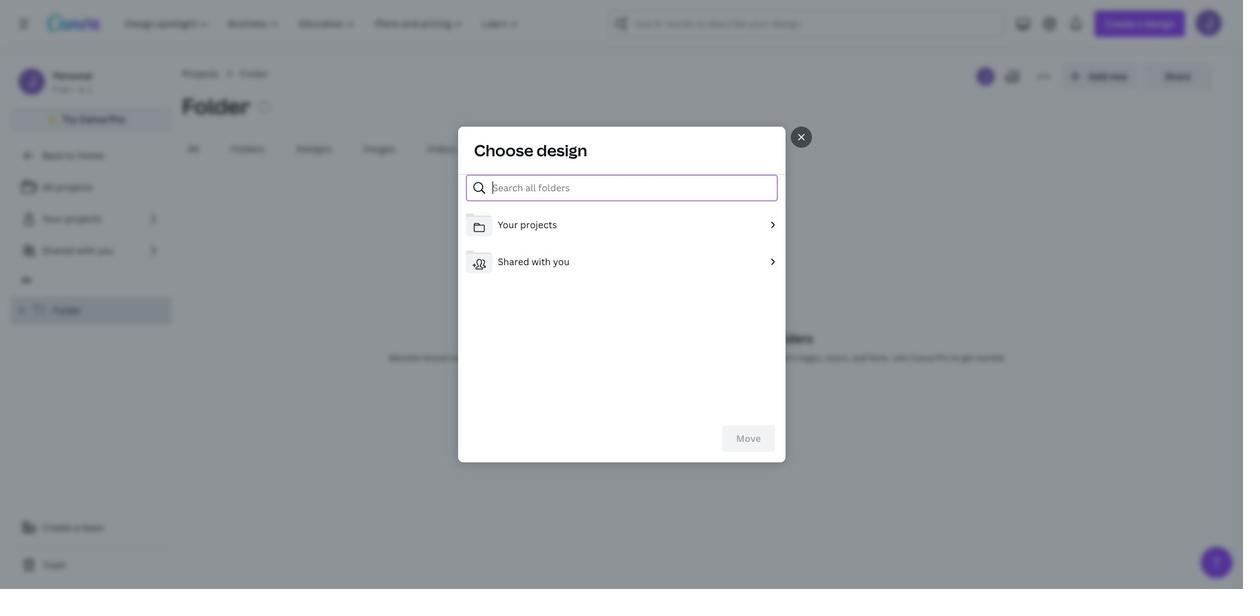 Task type: describe. For each thing, give the bounding box(es) containing it.
back
[[42, 149, 64, 162]]

trash
[[42, 559, 66, 572]]

shared with you link
[[11, 238, 172, 264]]

choose design
[[474, 139, 587, 161]]

on-
[[610, 331, 630, 347]]

your projects button
[[466, 212, 778, 241]]

projects inside 'button'
[[520, 218, 557, 231]]

designing
[[602, 353, 638, 364]]

includes
[[720, 353, 752, 364]]

team's
[[773, 353, 798, 364]]

1
[[88, 84, 92, 95]]

pro inside stay on-brand with brand kits in folders maintain brand consistency in this folder and save time designing with a brand kit that includes your team's logos, colors, and fonts. join canva pro to get started.
[[937, 353, 950, 364]]

time
[[582, 353, 600, 364]]

canva inside stay on-brand with brand kits in folders maintain brand consistency in this folder and save time designing with a brand kit that includes your team's logos, colors, and fonts. join canva pro to get started.
[[911, 353, 935, 364]]

brand kit button
[[484, 137, 536, 162]]

join
[[893, 353, 909, 364]]

fonts.
[[869, 353, 891, 364]]

folder
[[522, 353, 545, 364]]

designs
[[297, 143, 332, 155]]

Search all folders search field
[[492, 176, 769, 201]]

1 vertical spatial folder link
[[11, 297, 172, 325]]

try
[[63, 113, 77, 125]]

try canva pro button
[[11, 107, 172, 132]]

projects for "all projects" link
[[56, 181, 93, 193]]

brand kit
[[489, 143, 531, 155]]

trash link
[[11, 553, 172, 579]]

consistency
[[449, 353, 495, 364]]

pro inside try canva pro button
[[109, 113, 125, 125]]

design
[[536, 139, 587, 161]]

brand inside button
[[489, 143, 516, 155]]

colors,
[[825, 353, 850, 364]]

kit inside button
[[519, 143, 531, 155]]

shared inside button
[[498, 255, 529, 268]]

images button
[[358, 137, 400, 162]]

your
[[754, 353, 771, 364]]

personal
[[53, 69, 92, 82]]

this
[[506, 353, 520, 364]]

projects link
[[182, 67, 219, 81]]

your projects link
[[11, 206, 172, 232]]

all for all button
[[188, 143, 199, 155]]

kits
[[733, 331, 755, 347]]

try canva pro
[[63, 113, 125, 125]]

folders
[[231, 143, 265, 155]]

folders button
[[226, 137, 270, 162]]

choose
[[474, 139, 533, 161]]

get
[[962, 353, 974, 364]]

all for all projects
[[42, 181, 54, 193]]

a inside 'button'
[[74, 522, 79, 534]]

canva inside button
[[79, 113, 107, 125]]

0 horizontal spatial shared with you
[[42, 244, 114, 257]]



Task type: locate. For each thing, give the bounding box(es) containing it.
0 horizontal spatial all
[[21, 275, 31, 286]]

1 horizontal spatial shared with you
[[498, 255, 569, 268]]

with inside button
[[531, 255, 551, 268]]

free •
[[53, 84, 75, 95]]

folder for right folder link
[[240, 67, 269, 80]]

0 horizontal spatial your projects
[[42, 213, 101, 225]]

to right back
[[66, 149, 75, 162]]

1 vertical spatial to
[[952, 353, 960, 364]]

0 vertical spatial folder
[[240, 67, 269, 80]]

folder up folder button
[[240, 67, 269, 80]]

brand
[[630, 331, 664, 347], [424, 353, 447, 364]]

2 and from the left
[[852, 353, 867, 364]]

brand right maintain
[[424, 353, 447, 364]]

folder link down "shared with you" link
[[11, 297, 172, 325]]

folders
[[772, 331, 813, 347]]

•
[[72, 84, 75, 95]]

0 horizontal spatial in
[[497, 353, 504, 364]]

videos button
[[422, 137, 463, 162]]

kit inside stay on-brand with brand kits in folders maintain brand consistency in this folder and save time designing with a brand kit that includes your team's logos, colors, and fonts. join canva pro to get started.
[[690, 353, 700, 364]]

0 horizontal spatial and
[[547, 353, 561, 364]]

with
[[76, 244, 95, 257], [531, 255, 551, 268], [667, 331, 692, 347], [640, 353, 656, 364]]

and left fonts.
[[852, 353, 867, 364]]

0 horizontal spatial to
[[66, 149, 75, 162]]

None search field
[[609, 11, 1005, 37]]

0 vertical spatial brand
[[489, 143, 516, 155]]

1 vertical spatial in
[[497, 353, 504, 364]]

back to home
[[42, 149, 104, 162]]

2 horizontal spatial all
[[188, 143, 199, 155]]

a
[[658, 353, 663, 364], [74, 522, 79, 534]]

back to home link
[[11, 143, 172, 169]]

0 vertical spatial pro
[[109, 113, 125, 125]]

stay on-brand with brand kits in folders maintain brand consistency in this folder and save time designing with a brand kit that includes your team's logos, colors, and fonts. join canva pro to get started.
[[389, 331, 1006, 364]]

to left 'get' at the bottom
[[952, 353, 960, 364]]

1 vertical spatial canva
[[911, 353, 935, 364]]

your projects
[[42, 213, 101, 225], [498, 218, 557, 231]]

all projects
[[42, 181, 93, 193]]

1 vertical spatial folder
[[182, 92, 251, 120]]

folder button
[[182, 92, 251, 121]]

in left the this
[[497, 353, 504, 364]]

list
[[11, 174, 172, 264], [458, 207, 785, 281]]

kit
[[519, 143, 531, 155], [690, 353, 700, 364]]

free
[[53, 84, 69, 95]]

all inside list
[[42, 181, 54, 193]]

1 horizontal spatial canva
[[911, 353, 935, 364]]

designs button
[[291, 137, 337, 162]]

0 vertical spatial brand
[[630, 331, 664, 347]]

0 horizontal spatial folder link
[[11, 297, 172, 325]]

shared with you
[[42, 244, 114, 257], [498, 255, 569, 268]]

1 vertical spatial a
[[74, 522, 79, 534]]

1 and from the left
[[547, 353, 561, 364]]

projects
[[182, 67, 219, 80]]

1 horizontal spatial a
[[658, 353, 663, 364]]

pro left 'get' at the bottom
[[937, 353, 950, 364]]

in
[[758, 331, 769, 347], [497, 353, 504, 364]]

shared
[[42, 244, 74, 257], [498, 255, 529, 268]]

and
[[547, 353, 561, 364], [852, 353, 867, 364]]

0 horizontal spatial your
[[42, 213, 63, 225]]

your inside 'button'
[[498, 218, 518, 231]]

folder link up folder button
[[240, 67, 269, 81]]

0 horizontal spatial list
[[11, 174, 172, 264]]

0 horizontal spatial kit
[[519, 143, 531, 155]]

all button
[[182, 137, 205, 162]]

1 horizontal spatial list
[[458, 207, 785, 281]]

2 vertical spatial all
[[21, 275, 31, 286]]

home
[[78, 149, 104, 162]]

2 horizontal spatial brand
[[695, 331, 730, 347]]

folder
[[240, 67, 269, 80], [182, 92, 251, 120], [53, 304, 81, 317]]

1 horizontal spatial your
[[498, 218, 518, 231]]

canva right join
[[911, 353, 935, 364]]

videos
[[427, 143, 457, 155]]

create a team button
[[11, 515, 172, 541]]

you inside button
[[553, 255, 569, 268]]

a inside stay on-brand with brand kits in folders maintain brand consistency in this folder and save time designing with a brand kit that includes your team's logos, colors, and fonts. join canva pro to get started.
[[658, 353, 663, 364]]

1 horizontal spatial folder link
[[240, 67, 269, 81]]

all projects link
[[11, 174, 172, 201]]

1 vertical spatial kit
[[690, 353, 700, 364]]

to
[[66, 149, 75, 162], [952, 353, 960, 364]]

0 vertical spatial all
[[188, 143, 199, 155]]

0 horizontal spatial brand
[[424, 353, 447, 364]]

your projects inside 'button'
[[498, 218, 557, 231]]

create
[[42, 522, 72, 534]]

share button
[[1144, 63, 1212, 90]]

0 vertical spatial a
[[658, 353, 663, 364]]

0 horizontal spatial shared
[[42, 244, 74, 257]]

that
[[702, 353, 718, 364]]

shared with you inside button
[[498, 255, 569, 268]]

brand up designing
[[630, 331, 664, 347]]

all inside button
[[188, 143, 199, 155]]

0 vertical spatial folder link
[[240, 67, 269, 81]]

1 vertical spatial brand
[[695, 331, 730, 347]]

maintain
[[389, 353, 422, 364]]

1 horizontal spatial brand
[[665, 353, 688, 364]]

1 horizontal spatial pro
[[937, 353, 950, 364]]

1 horizontal spatial to
[[952, 353, 960, 364]]

2 vertical spatial brand
[[665, 353, 688, 364]]

1 horizontal spatial all
[[42, 181, 54, 193]]

folder down projects link
[[182, 92, 251, 120]]

create a team
[[42, 522, 104, 534]]

1 horizontal spatial you
[[553, 255, 569, 268]]

brand left the design
[[489, 143, 516, 155]]

list down the search all folders search field
[[458, 207, 785, 281]]

a left team
[[74, 522, 79, 534]]

folder for folder button
[[182, 92, 251, 120]]

0 horizontal spatial you
[[98, 244, 114, 257]]

kit left the design
[[519, 143, 531, 155]]

and left save
[[547, 353, 561, 364]]

to inside stay on-brand with brand kits in folders maintain brand consistency in this folder and save time designing with a brand kit that includes your team's logos, colors, and fonts. join canva pro to get started.
[[952, 353, 960, 364]]

canva
[[79, 113, 107, 125], [911, 353, 935, 364]]

team
[[82, 522, 104, 534]]

projects
[[56, 181, 93, 193], [65, 213, 101, 225], [520, 218, 557, 231]]

logos,
[[800, 353, 823, 364]]

1 horizontal spatial shared
[[498, 255, 529, 268]]

share
[[1165, 70, 1191, 83]]

0 vertical spatial to
[[66, 149, 75, 162]]

your
[[42, 213, 63, 225], [498, 218, 518, 231]]

folder down "shared with you" link
[[53, 304, 81, 317]]

0 horizontal spatial brand
[[489, 143, 516, 155]]

1 horizontal spatial your projects
[[498, 218, 557, 231]]

canva right "try"
[[79, 113, 107, 125]]

save
[[563, 353, 581, 364]]

a right designing
[[658, 353, 663, 364]]

0 horizontal spatial pro
[[109, 113, 125, 125]]

shared with you button
[[466, 249, 778, 278]]

top level navigation element
[[116, 11, 531, 37]]

projects for your projects link
[[65, 213, 101, 225]]

pro
[[109, 113, 125, 125], [937, 353, 950, 364]]

1 vertical spatial brand
[[424, 353, 447, 364]]

1 vertical spatial pro
[[937, 353, 950, 364]]

1 horizontal spatial brand
[[630, 331, 664, 347]]

stay
[[582, 331, 607, 347]]

0 horizontal spatial a
[[74, 522, 79, 534]]

all
[[188, 143, 199, 155], [42, 181, 54, 193], [21, 275, 31, 286]]

brand
[[489, 143, 516, 155], [695, 331, 730, 347], [665, 353, 688, 364]]

1 horizontal spatial in
[[758, 331, 769, 347]]

0 vertical spatial in
[[758, 331, 769, 347]]

0 vertical spatial kit
[[519, 143, 531, 155]]

1 vertical spatial all
[[42, 181, 54, 193]]

move button
[[722, 426, 775, 452]]

pro up back to home link in the top left of the page
[[109, 113, 125, 125]]

1 horizontal spatial kit
[[690, 353, 700, 364]]

list down back to home link in the top left of the page
[[11, 174, 172, 264]]

0 horizontal spatial canva
[[79, 113, 107, 125]]

images
[[363, 143, 395, 155]]

1 horizontal spatial and
[[852, 353, 867, 364]]

folder link
[[240, 67, 269, 81], [11, 297, 172, 325]]

started.
[[976, 353, 1006, 364]]

in right kits
[[758, 331, 769, 347]]

list containing all projects
[[11, 174, 172, 264]]

you
[[98, 244, 114, 257], [553, 255, 569, 268]]

kit left the that
[[690, 353, 700, 364]]

2 vertical spatial folder
[[53, 304, 81, 317]]

0 vertical spatial canva
[[79, 113, 107, 125]]

list containing your projects
[[458, 207, 785, 281]]

move
[[736, 433, 761, 445]]

brand left the that
[[665, 353, 688, 364]]

brand up the that
[[695, 331, 730, 347]]



Task type: vqa. For each thing, say whether or not it's contained in the screenshot.
leftmost Your
yes



